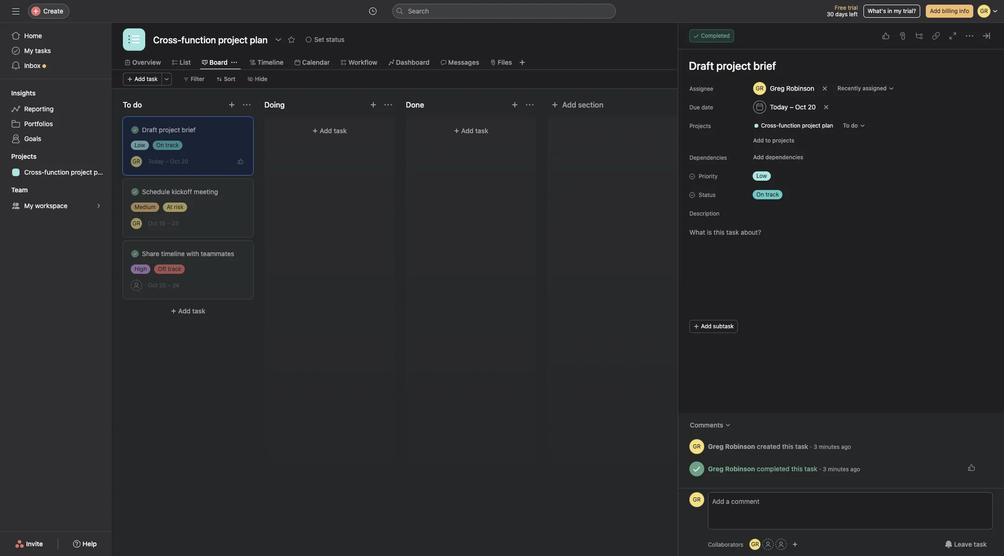 Task type: describe. For each thing, give the bounding box(es) containing it.
goals link
[[6, 131, 106, 146]]

filter
[[191, 75, 205, 82]]

my for my workspace
[[24, 202, 33, 210]]

3 for completed this task
[[823, 465, 827, 472]]

20 for – oct 20
[[808, 103, 816, 111]]

plan inside main content
[[822, 122, 834, 129]]

to
[[766, 137, 771, 144]]

done
[[406, 101, 424, 109]]

greg robinson button
[[749, 80, 819, 97]]

0 vertical spatial on track
[[156, 142, 179, 149]]

team
[[11, 186, 28, 194]]

1 horizontal spatial project
[[159, 126, 180, 134]]

– down 'draft project brief' on the left top of page
[[165, 158, 169, 165]]

low inside "low" dropdown button
[[757, 172, 767, 179]]

close details image
[[983, 32, 991, 40]]

completed
[[757, 465, 790, 472]]

function inside main content
[[779, 122, 801, 129]]

2 vertical spatial 20
[[159, 282, 166, 289]]

risk
[[174, 204, 183, 211]]

section
[[578, 101, 604, 109]]

set status
[[314, 35, 345, 43]]

24
[[172, 282, 179, 289]]

priority
[[699, 173, 718, 180]]

calendar link
[[295, 57, 330, 68]]

team button
[[0, 185, 28, 195]]

in
[[888, 7, 893, 14]]

greg robinson link for created
[[708, 442, 755, 450]]

to do
[[123, 101, 142, 109]]

create button
[[28, 4, 69, 19]]

task inside "leave task" button
[[974, 540, 987, 548]]

on inside popup button
[[757, 191, 764, 198]]

help button
[[67, 536, 103, 552]]

add billing info
[[930, 7, 970, 14]]

trial?
[[904, 7, 916, 14]]

due
[[690, 104, 700, 111]]

robinson for greg robinson
[[787, 84, 815, 92]]

comments
[[690, 421, 724, 429]]

more actions for this task image
[[966, 32, 974, 40]]

doing
[[265, 101, 285, 109]]

on track button
[[749, 188, 805, 201]]

reporting link
[[6, 102, 106, 116]]

main content containing greg robinson
[[679, 49, 1005, 488]]

· for completed this task
[[820, 465, 821, 472]]

my workspace
[[24, 202, 67, 210]]

– right 19
[[167, 220, 170, 227]]

goals
[[24, 135, 41, 143]]

invite button
[[9, 536, 49, 552]]

leave task button
[[939, 536, 993, 553]]

Task Name text field
[[683, 55, 993, 76]]

today – oct 20 for today –
[[148, 158, 188, 165]]

to
[[843, 122, 850, 129]]

greg for greg robinson
[[770, 84, 785, 92]]

due date
[[690, 104, 714, 111]]

kickoff
[[172, 188, 192, 196]]

recently assigned button
[[834, 82, 899, 95]]

gr inside main content
[[693, 443, 701, 450]]

schedule kickoff meeting
[[142, 188, 218, 196]]

draft
[[142, 126, 157, 134]]

dashboard
[[396, 58, 430, 66]]

set
[[314, 35, 324, 43]]

full screen image
[[950, 32, 957, 40]]

ago for completed this task
[[851, 465, 861, 472]]

insights button
[[0, 88, 36, 98]]

sort
[[224, 75, 236, 82]]

completed image for share timeline with teammates
[[129, 248, 141, 259]]

medium
[[135, 204, 156, 211]]

track for draft project brief
[[165, 142, 179, 149]]

free
[[835, 4, 847, 11]]

add inside button
[[754, 154, 764, 161]]

tasks
[[35, 47, 51, 54]]

recently assigned
[[838, 85, 887, 92]]

20 for oct 20
[[181, 158, 188, 165]]

workspace
[[35, 202, 67, 210]]

copy task link image
[[933, 32, 940, 40]]

show options image
[[275, 36, 282, 43]]

off
[[158, 265, 166, 272]]

more actions image
[[164, 76, 169, 82]]

board link
[[202, 57, 228, 68]]

date
[[702, 104, 714, 111]]

search button
[[392, 4, 616, 19]]

teammates
[[201, 250, 234, 258]]

more section actions image for to do
[[243, 101, 251, 109]]

my workspace link
[[6, 198, 106, 213]]

add to projects
[[754, 137, 795, 144]]

– inside main content
[[790, 103, 794, 111]]

schedule
[[142, 188, 170, 196]]

add section button
[[548, 96, 607, 113]]

add task image for done
[[511, 101, 519, 109]]

projects element
[[0, 148, 112, 182]]

to do
[[843, 122, 858, 129]]

home link
[[6, 28, 106, 43]]

remove assignee image
[[823, 86, 828, 91]]

my tasks
[[24, 47, 51, 54]]

completed checkbox for schedule
[[129, 186, 141, 197]]

search
[[408, 7, 429, 15]]

dependencies
[[766, 154, 804, 161]]

history image
[[369, 7, 377, 15]]

completed checkbox for draft
[[129, 124, 141, 136]]

add to projects button
[[749, 134, 799, 147]]

off track
[[158, 265, 181, 272]]

status
[[699, 191, 716, 198]]

filter button
[[179, 73, 209, 86]]

oct left 24 on the bottom of the page
[[148, 282, 158, 289]]

share
[[142, 250, 159, 258]]

status
[[326, 35, 345, 43]]

attachments: add a file to this task, draft project brief image
[[899, 32, 907, 40]]

portfolios
[[24, 120, 53, 128]]

sort button
[[213, 73, 240, 86]]

my
[[894, 7, 902, 14]]

· for created this task
[[810, 442, 812, 450]]

hide
[[255, 75, 268, 82]]

description
[[690, 210, 720, 217]]



Task type: locate. For each thing, give the bounding box(es) containing it.
0 horizontal spatial project
[[71, 168, 92, 176]]

invite
[[26, 540, 43, 548]]

portfolios link
[[6, 116, 106, 131]]

0 vertical spatial cross-
[[761, 122, 779, 129]]

0 vertical spatial 3
[[814, 443, 818, 450]]

create
[[43, 7, 63, 15]]

23
[[172, 220, 179, 227]]

1 vertical spatial completed checkbox
[[129, 186, 141, 197]]

robinson left completed
[[726, 465, 755, 472]]

at
[[167, 204, 172, 211]]

cross-function project plan inside projects element
[[24, 168, 107, 176]]

1 vertical spatial cross-function project plan
[[24, 168, 107, 176]]

trial
[[848, 4, 858, 11]]

cross-function project plan link inside projects element
[[6, 165, 107, 180]]

my for my tasks
[[24, 47, 33, 54]]

insights element
[[0, 85, 112, 148]]

high
[[135, 265, 147, 272]]

my inside teams 'element'
[[24, 202, 33, 210]]

low up on track popup button
[[757, 172, 767, 179]]

oct
[[796, 103, 806, 111], [170, 158, 180, 165], [148, 220, 158, 227], [148, 282, 158, 289]]

completed image
[[129, 186, 141, 197]]

workflow link
[[341, 57, 378, 68]]

2 horizontal spatial 20
[[808, 103, 816, 111]]

0 vertical spatial function
[[779, 122, 801, 129]]

0 vertical spatial low
[[135, 142, 145, 149]]

my
[[24, 47, 33, 54], [24, 202, 33, 210]]

oct inside main content
[[796, 103, 806, 111]]

robinson for greg robinson created this task · 3 minutes ago
[[726, 442, 755, 450]]

1 completed checkbox from the top
[[129, 124, 141, 136]]

1 vertical spatial 20
[[181, 158, 188, 165]]

inbox
[[24, 61, 41, 69]]

greg for greg robinson completed this task · 3 minutes ago
[[708, 465, 724, 472]]

cross-function project plan
[[761, 122, 834, 129], [24, 168, 107, 176]]

projects down the "goals"
[[11, 152, 37, 160]]

list link
[[172, 57, 191, 68]]

my tasks link
[[6, 43, 106, 58]]

completed checkbox left draft on the top left of page
[[129, 124, 141, 136]]

greg
[[770, 84, 785, 92], [708, 442, 724, 450], [708, 465, 724, 472]]

add task image down the sort
[[228, 101, 236, 109]]

my down team
[[24, 202, 33, 210]]

messages link
[[441, 57, 479, 68]]

greg robinson link down comments popup button
[[708, 442, 755, 450]]

cross-function project plan link inside main content
[[750, 121, 837, 130]]

home
[[24, 32, 42, 40]]

0 horizontal spatial on track
[[156, 142, 179, 149]]

0 horizontal spatial projects
[[11, 152, 37, 160]]

gr
[[133, 158, 140, 165], [133, 220, 140, 227], [693, 443, 701, 450], [693, 496, 701, 503], [752, 541, 759, 548]]

add task image left done
[[370, 101, 377, 109]]

0 vertical spatial my
[[24, 47, 33, 54]]

1 vertical spatial projects
[[11, 152, 37, 160]]

Completed checkbox
[[129, 124, 141, 136], [129, 186, 141, 197]]

2 horizontal spatial add task image
[[511, 101, 519, 109]]

plan up "see details, my workspace" image
[[94, 168, 107, 176]]

project up teams 'element'
[[71, 168, 92, 176]]

messages
[[448, 58, 479, 66]]

function up projects
[[779, 122, 801, 129]]

completed image left draft on the top left of page
[[129, 124, 141, 136]]

plan inside projects element
[[94, 168, 107, 176]]

20 inside draft project brief dialog
[[808, 103, 816, 111]]

days
[[836, 11, 848, 18]]

1 vertical spatial robinson
[[726, 442, 755, 450]]

1 horizontal spatial add task image
[[370, 101, 377, 109]]

brief
[[182, 126, 196, 134]]

3 more section actions image from the left
[[526, 101, 534, 109]]

2 vertical spatial robinson
[[726, 465, 755, 472]]

minutes inside greg robinson created this task · 3 minutes ago
[[819, 443, 840, 450]]

0 vertical spatial today
[[770, 103, 788, 111]]

track for share timeline with teammates
[[168, 265, 181, 272]]

0 horizontal spatial cross-
[[24, 168, 44, 176]]

20 left clear due date "icon"
[[808, 103, 816, 111]]

plan
[[822, 122, 834, 129], [94, 168, 107, 176]]

add or remove collaborators image
[[793, 542, 798, 547]]

today up 'schedule' on the left top
[[148, 158, 164, 165]]

0 horizontal spatial cross-function project plan
[[24, 168, 107, 176]]

1 my from the top
[[24, 47, 33, 54]]

·
[[810, 442, 812, 450], [820, 465, 821, 472]]

3 add task image from the left
[[511, 101, 519, 109]]

0 vertical spatial cross-function project plan link
[[750, 121, 837, 130]]

– down greg robinson
[[790, 103, 794, 111]]

set status button
[[302, 33, 349, 46]]

cross-function project plan link up teams 'element'
[[6, 165, 107, 180]]

oct left 19
[[148, 220, 158, 227]]

cross- inside main content
[[761, 122, 779, 129]]

completed
[[701, 32, 730, 39]]

1 add task image from the left
[[228, 101, 236, 109]]

0 horizontal spatial cross-function project plan link
[[6, 165, 107, 180]]

completed image
[[129, 124, 141, 136], [129, 248, 141, 259]]

1 horizontal spatial more section actions image
[[385, 101, 392, 109]]

list image
[[129, 34, 140, 45]]

1 vertical spatial ·
[[820, 465, 821, 472]]

0 horizontal spatial 3
[[814, 443, 818, 450]]

cross-function project plan link up projects
[[750, 121, 837, 130]]

2 completed image from the top
[[129, 248, 141, 259]]

on track
[[156, 142, 179, 149], [757, 191, 779, 198]]

robinson inside greg robinson dropdown button
[[787, 84, 815, 92]]

oct up schedule kickoff meeting
[[170, 158, 180, 165]]

cross-function project plan up projects
[[761, 122, 834, 129]]

today – oct 20 down greg robinson
[[770, 103, 816, 111]]

cross-function project plan inside main content
[[761, 122, 834, 129]]

1 vertical spatial minutes
[[828, 465, 849, 472]]

3 inside greg robinson created this task · 3 minutes ago
[[814, 443, 818, 450]]

add task image down add tab icon
[[511, 101, 519, 109]]

function inside projects element
[[44, 168, 69, 176]]

see details, my workspace image
[[96, 203, 102, 209]]

on track inside popup button
[[757, 191, 779, 198]]

draft project brief dialog
[[679, 23, 1005, 556]]

on down 'draft project brief' on the left top of page
[[156, 142, 164, 149]]

this
[[782, 442, 794, 450], [792, 465, 803, 472]]

0 horizontal spatial more section actions image
[[243, 101, 251, 109]]

cross- inside projects element
[[24, 168, 44, 176]]

what's in my trial?
[[868, 7, 916, 14]]

add dependencies
[[754, 154, 804, 161]]

tab actions image
[[231, 60, 237, 65]]

0 vertical spatial completed image
[[129, 124, 141, 136]]

0 vertical spatial cross-function project plan
[[761, 122, 834, 129]]

0 vertical spatial 20
[[808, 103, 816, 111]]

with
[[187, 250, 199, 258]]

greg robinson link left completed
[[708, 465, 755, 472]]

0 horizontal spatial today
[[148, 158, 164, 165]]

on
[[156, 142, 164, 149], [757, 191, 764, 198]]

0 horizontal spatial low
[[135, 142, 145, 149]]

project inside main content
[[802, 122, 821, 129]]

search list box
[[392, 4, 616, 19]]

1 vertical spatial low
[[757, 172, 767, 179]]

today – oct 20 for today
[[770, 103, 816, 111]]

subtask
[[713, 323, 734, 330]]

ago inside "greg robinson completed this task · 3 minutes ago"
[[851, 465, 861, 472]]

minutes for completed this task
[[828, 465, 849, 472]]

today down greg robinson dropdown button
[[770, 103, 788, 111]]

robinson
[[787, 84, 815, 92], [726, 442, 755, 450], [726, 465, 755, 472]]

0 horizontal spatial add task image
[[228, 101, 236, 109]]

overview link
[[125, 57, 161, 68]]

2 horizontal spatial project
[[802, 122, 821, 129]]

gr button
[[131, 156, 142, 167], [131, 218, 142, 229], [690, 439, 705, 454], [690, 492, 705, 507], [750, 539, 761, 550]]

projects inside dropdown button
[[11, 152, 37, 160]]

today – oct 20 down 'draft project brief' on the left top of page
[[148, 158, 188, 165]]

minutes
[[819, 443, 840, 450], [828, 465, 849, 472]]

add task
[[135, 75, 158, 82], [320, 127, 347, 135], [461, 127, 489, 135], [178, 307, 205, 315]]

0 vertical spatial projects
[[690, 122, 711, 129]]

1 vertical spatial today
[[148, 158, 164, 165]]

1 horizontal spatial 20
[[181, 158, 188, 165]]

track inside popup button
[[766, 191, 779, 198]]

0 vertical spatial ago
[[842, 443, 851, 450]]

leave task
[[955, 540, 987, 548]]

minutes inside "greg robinson completed this task · 3 minutes ago"
[[828, 465, 849, 472]]

0 vertical spatial this
[[782, 442, 794, 450]]

– left 24 on the bottom of the page
[[168, 282, 171, 289]]

track right off
[[168, 265, 181, 272]]

greg robinson link for completed
[[708, 465, 755, 472]]

1 vertical spatial cross-function project plan link
[[6, 165, 107, 180]]

greg robinson
[[770, 84, 815, 92]]

this for created
[[782, 442, 794, 450]]

today inside main content
[[770, 103, 788, 111]]

hide button
[[243, 73, 272, 86]]

1 vertical spatial this
[[792, 465, 803, 472]]

1 horizontal spatial today
[[770, 103, 788, 111]]

my left tasks
[[24, 47, 33, 54]]

free trial 30 days left
[[827, 4, 858, 18]]

1 horizontal spatial on
[[757, 191, 764, 198]]

help
[[83, 540, 97, 548]]

overview
[[132, 58, 161, 66]]

timeline
[[258, 58, 284, 66]]

completed button
[[690, 29, 734, 42]]

this for completed
[[792, 465, 803, 472]]

my inside global element
[[24, 47, 33, 54]]

left
[[850, 11, 858, 18]]

add
[[930, 7, 941, 14], [135, 75, 145, 82], [563, 101, 576, 109], [320, 127, 332, 135], [461, 127, 474, 135], [754, 137, 764, 144], [754, 154, 764, 161], [178, 307, 191, 315], [701, 323, 712, 330]]

· up "greg robinson completed this task · 3 minutes ago"
[[810, 442, 812, 450]]

2 more section actions image from the left
[[385, 101, 392, 109]]

0 horizontal spatial plan
[[94, 168, 107, 176]]

1 vertical spatial completed image
[[129, 248, 141, 259]]

on down "low" dropdown button
[[757, 191, 764, 198]]

track down "low" dropdown button
[[766, 191, 779, 198]]

0 likes. click to like this task image
[[968, 464, 976, 471]]

this right created on the bottom of page
[[782, 442, 794, 450]]

low down draft on the top left of page
[[135, 142, 145, 149]]

1 horizontal spatial cross-function project plan
[[761, 122, 834, 129]]

collaborators
[[708, 541, 744, 548]]

1 vertical spatial plan
[[94, 168, 107, 176]]

0 horizontal spatial ·
[[810, 442, 812, 450]]

1 horizontal spatial today – oct 20
[[770, 103, 816, 111]]

project left brief
[[159, 126, 180, 134]]

list
[[180, 58, 191, 66]]

0 horizontal spatial 20
[[159, 282, 166, 289]]

task
[[147, 75, 158, 82], [334, 127, 347, 135], [475, 127, 489, 135], [192, 307, 205, 315], [796, 442, 809, 450], [805, 465, 818, 472], [974, 540, 987, 548]]

oct 19 – 23
[[148, 220, 179, 227]]

1 horizontal spatial cross-function project plan link
[[750, 121, 837, 130]]

function up teams 'element'
[[44, 168, 69, 176]]

assigned
[[863, 85, 887, 92]]

2 horizontal spatial more section actions image
[[526, 101, 534, 109]]

cross- up to at the right of page
[[761, 122, 779, 129]]

2 greg robinson link from the top
[[708, 465, 755, 472]]

do
[[851, 122, 858, 129]]

0 likes. click to like this task image
[[883, 32, 890, 40]]

· down greg robinson created this task · 3 minutes ago
[[820, 465, 821, 472]]

1 vertical spatial cross-
[[24, 168, 44, 176]]

2 vertical spatial greg
[[708, 465, 724, 472]]

cross-function project plan up teams 'element'
[[24, 168, 107, 176]]

1 greg robinson link from the top
[[708, 442, 755, 450]]

0 vertical spatial greg robinson link
[[708, 442, 755, 450]]

1 vertical spatial 3
[[823, 465, 827, 472]]

1 vertical spatial my
[[24, 202, 33, 210]]

1 horizontal spatial 3
[[823, 465, 827, 472]]

1 more section actions image from the left
[[243, 101, 251, 109]]

today – oct 20
[[770, 103, 816, 111], [148, 158, 188, 165]]

files link
[[491, 57, 512, 68]]

robinson left "remove assignee" image
[[787, 84, 815, 92]]

dashboard link
[[389, 57, 430, 68]]

clear due date image
[[824, 104, 830, 110]]

info
[[960, 7, 970, 14]]

1 horizontal spatial projects
[[690, 122, 711, 129]]

at risk
[[167, 204, 183, 211]]

0 horizontal spatial today – oct 20
[[148, 158, 188, 165]]

0 vertical spatial minutes
[[819, 443, 840, 450]]

more section actions image for done
[[526, 101, 534, 109]]

2 add task image from the left
[[370, 101, 377, 109]]

–
[[790, 103, 794, 111], [165, 158, 169, 165], [167, 220, 170, 227], [168, 282, 171, 289]]

plan down clear due date "icon"
[[822, 122, 834, 129]]

share timeline with teammates
[[142, 250, 234, 258]]

on track down 'draft project brief' on the left top of page
[[156, 142, 179, 149]]

0 vertical spatial track
[[165, 142, 179, 149]]

add task image for doing
[[370, 101, 377, 109]]

projects down due date
[[690, 122, 711, 129]]

teams element
[[0, 182, 112, 215]]

Completed checkbox
[[129, 248, 141, 259]]

1 horizontal spatial plan
[[822, 122, 834, 129]]

main content
[[679, 49, 1005, 488]]

1 vertical spatial greg
[[708, 442, 724, 450]]

global element
[[0, 23, 112, 79]]

1 vertical spatial on
[[757, 191, 764, 198]]

this right completed
[[792, 465, 803, 472]]

3 for created this task
[[814, 443, 818, 450]]

2 vertical spatial track
[[168, 265, 181, 272]]

ago for created this task
[[842, 443, 851, 450]]

what's in my trial? button
[[864, 5, 921, 18]]

1 horizontal spatial on track
[[757, 191, 779, 198]]

completed image left share
[[129, 248, 141, 259]]

0 vertical spatial robinson
[[787, 84, 815, 92]]

1 horizontal spatial low
[[757, 172, 767, 179]]

track down 'draft project brief' on the left top of page
[[165, 142, 179, 149]]

add to starred image
[[288, 36, 295, 43]]

more section actions image for doing
[[385, 101, 392, 109]]

minutes for created this task
[[819, 443, 840, 450]]

recently
[[838, 85, 861, 92]]

2 completed checkbox from the top
[[129, 186, 141, 197]]

timeline
[[161, 250, 185, 258]]

0 horizontal spatial function
[[44, 168, 69, 176]]

1 vertical spatial function
[[44, 168, 69, 176]]

1 completed image from the top
[[129, 124, 141, 136]]

add subtask image
[[916, 32, 924, 40]]

add task button
[[123, 73, 162, 86], [270, 122, 389, 139], [412, 122, 531, 139], [123, 303, 253, 319]]

0 vertical spatial greg
[[770, 84, 785, 92]]

robinson for greg robinson completed this task · 3 minutes ago
[[726, 465, 755, 472]]

on track down "low" dropdown button
[[757, 191, 779, 198]]

1 vertical spatial on track
[[757, 191, 779, 198]]

ago
[[842, 443, 851, 450], [851, 465, 861, 472]]

1 vertical spatial track
[[766, 191, 779, 198]]

cross- down projects dropdown button
[[24, 168, 44, 176]]

billing
[[943, 7, 958, 14]]

greg for greg robinson created this task · 3 minutes ago
[[708, 442, 724, 450]]

0 vertical spatial completed checkbox
[[129, 124, 141, 136]]

meeting
[[194, 188, 218, 196]]

today – oct 20 inside main content
[[770, 103, 816, 111]]

hide sidebar image
[[12, 7, 20, 15]]

more section actions image
[[243, 101, 251, 109], [385, 101, 392, 109], [526, 101, 534, 109]]

1 vertical spatial today – oct 20
[[148, 158, 188, 165]]

1 vertical spatial ago
[[851, 465, 861, 472]]

None text field
[[151, 31, 270, 48]]

add task image
[[228, 101, 236, 109], [370, 101, 377, 109], [511, 101, 519, 109]]

insights
[[11, 89, 36, 97]]

3 inside "greg robinson completed this task · 3 minutes ago"
[[823, 465, 827, 472]]

add section
[[563, 101, 604, 109]]

today for today
[[770, 103, 788, 111]]

1 horizontal spatial cross-
[[761, 122, 779, 129]]

comments button
[[684, 417, 737, 434]]

project left to
[[802, 122, 821, 129]]

0 vertical spatial ·
[[810, 442, 812, 450]]

2 my from the top
[[24, 202, 33, 210]]

20 up kickoff
[[181, 158, 188, 165]]

20 left 24 on the bottom of the page
[[159, 282, 166, 289]]

0 vertical spatial on
[[156, 142, 164, 149]]

ago inside greg robinson created this task · 3 minutes ago
[[842, 443, 851, 450]]

0 vertical spatial plan
[[822, 122, 834, 129]]

add task image for to do
[[228, 101, 236, 109]]

timeline link
[[250, 57, 284, 68]]

add tab image
[[519, 59, 526, 66]]

projects button
[[0, 152, 37, 161]]

to do button
[[839, 119, 870, 132]]

0 horizontal spatial on
[[156, 142, 164, 149]]

completed checkbox up medium
[[129, 186, 141, 197]]

greg inside dropdown button
[[770, 84, 785, 92]]

oct down greg robinson
[[796, 103, 806, 111]]

20
[[808, 103, 816, 111], [181, 158, 188, 165], [159, 282, 166, 289]]

0 vertical spatial today – oct 20
[[770, 103, 816, 111]]

today for today –
[[148, 158, 164, 165]]

calendar
[[302, 58, 330, 66]]

1 vertical spatial greg robinson link
[[708, 465, 755, 472]]

projects inside main content
[[690, 122, 711, 129]]

1 horizontal spatial ·
[[820, 465, 821, 472]]

1 horizontal spatial function
[[779, 122, 801, 129]]

inbox link
[[6, 58, 106, 73]]

completed image for draft project brief
[[129, 124, 141, 136]]

robinson left created on the bottom of page
[[726, 442, 755, 450]]



Task type: vqa. For each thing, say whether or not it's contained in the screenshot.
the left "Send"
no



